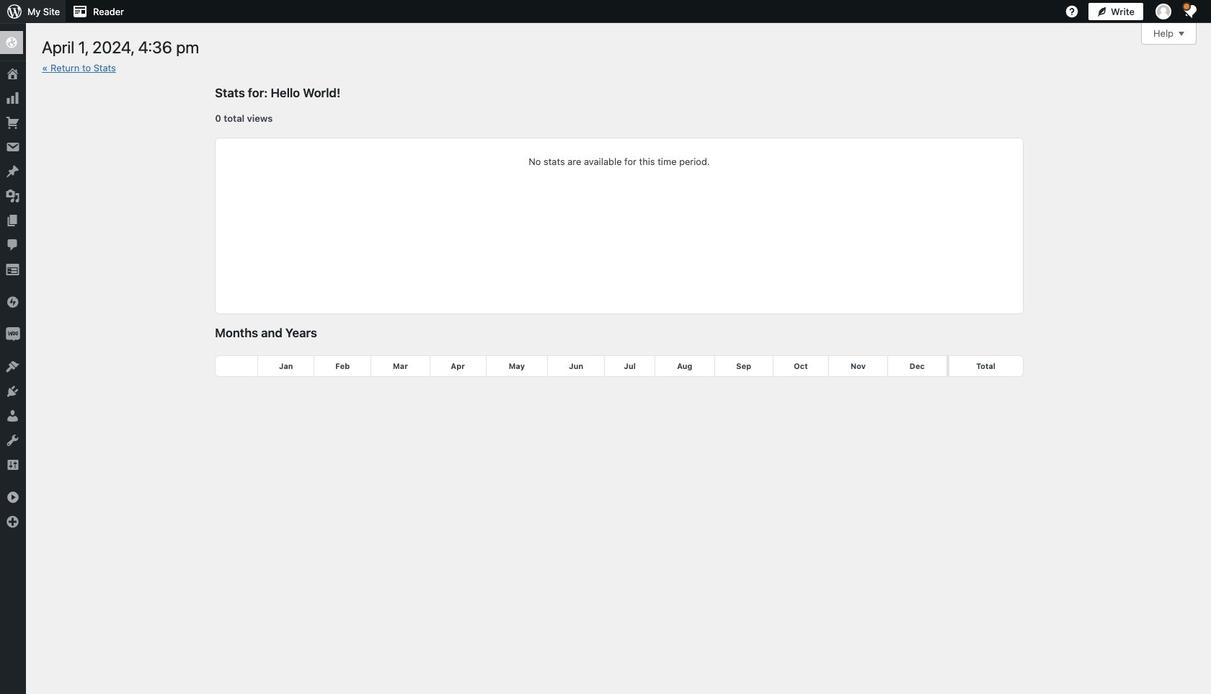 Task type: locate. For each thing, give the bounding box(es) containing it.
collapse main menu image
[[0, 485, 26, 510]]



Task type: vqa. For each thing, say whether or not it's contained in the screenshot.
'Collapse Main menu' image
yes



Task type: describe. For each thing, give the bounding box(es) containing it.
toolbar navigation
[[0, 0, 1203, 23]]

main menu navigation
[[0, 23, 26, 534]]



